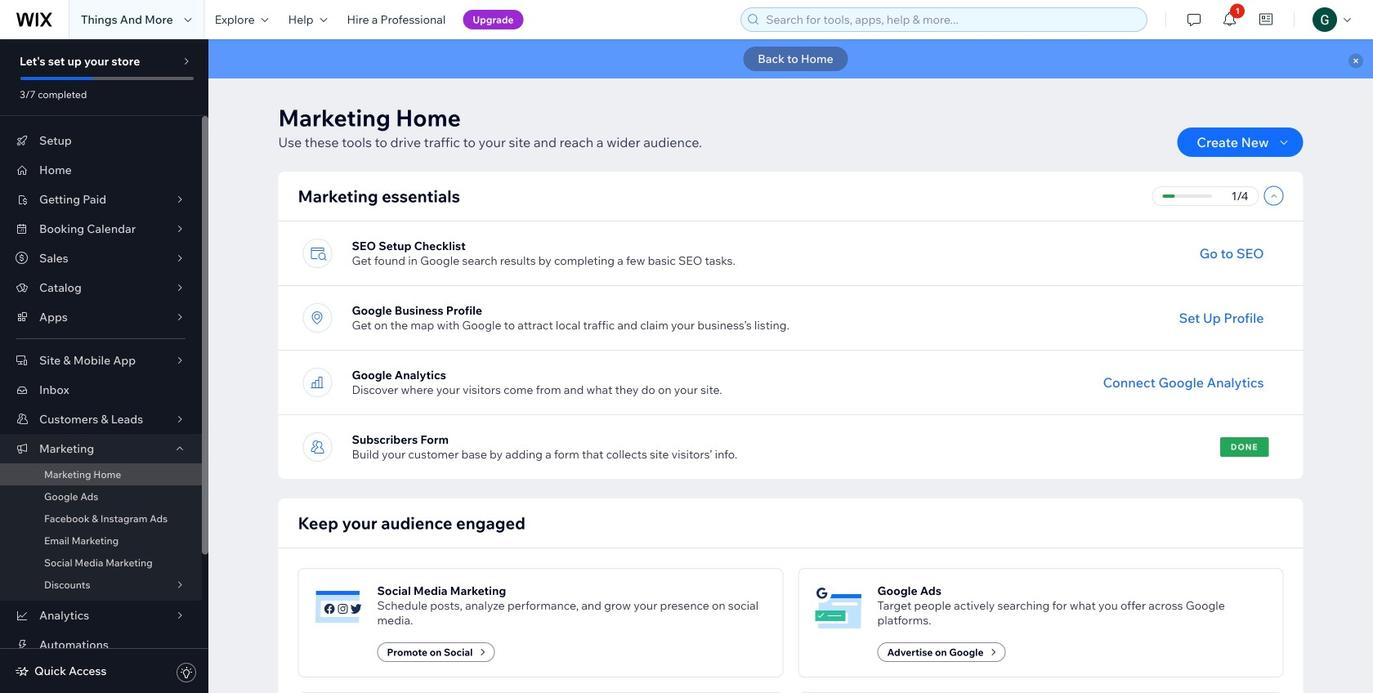 Task type: locate. For each thing, give the bounding box(es) containing it.
alert
[[208, 39, 1373, 78]]



Task type: vqa. For each thing, say whether or not it's contained in the screenshot.
Clicks for Button Clicks over Time
no



Task type: describe. For each thing, give the bounding box(es) containing it.
sidebar element
[[0, 39, 208, 693]]

Search for tools, apps, help & more... field
[[761, 8, 1142, 31]]



